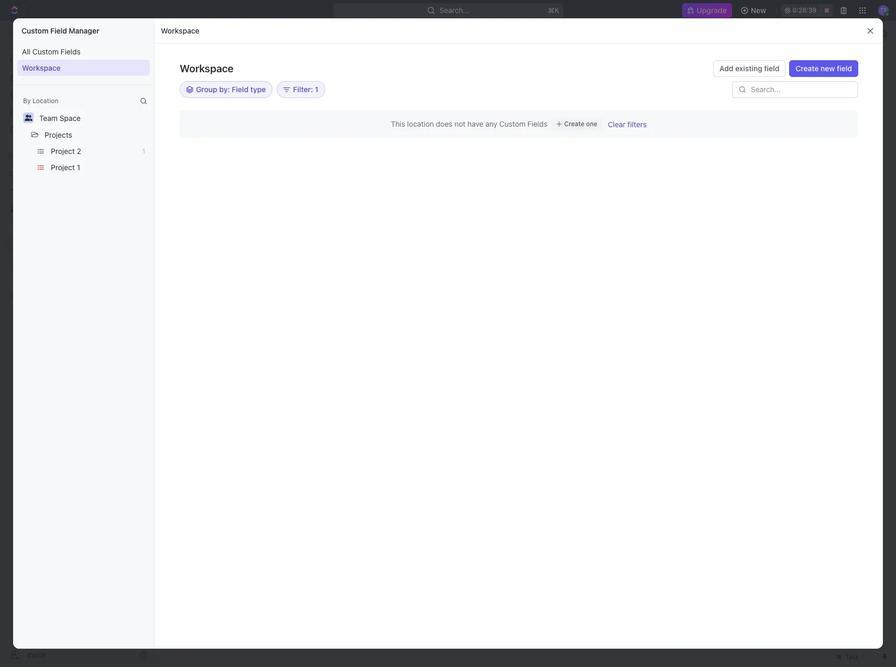 Task type: vqa. For each thing, say whether or not it's contained in the screenshot.
Invite
yes



Task type: describe. For each thing, give the bounding box(es) containing it.
project up group
[[182, 62, 229, 80]]

team inside "link"
[[176, 29, 194, 38]]

com
[[637, 133, 783, 149]]

questions
[[114, 522, 148, 531]]

this location does not have any custom fields
[[391, 120, 548, 128]]

1 for filter: 1
[[315, 85, 319, 94]]

1 vertical spatial 1
[[142, 147, 145, 155]]

add task
[[821, 67, 852, 76]]

search button
[[717, 94, 758, 109]]

workspace up group
[[180, 62, 234, 74]]

group
[[196, 85, 217, 94]]

40 mins for added watcher:
[[797, 133, 820, 141]]

watcher:
[[684, 133, 709, 141]]

0 horizontal spatial field
[[148, 550, 163, 558]]

invite
[[27, 651, 45, 660]]

all
[[22, 47, 30, 56]]

0:28:39
[[793, 6, 817, 14]]

create new field button
[[790, 60, 859, 77]]

custom inside all custom fields button
[[32, 47, 59, 56]]

custom fields button
[[94, 490, 545, 515]]

empty
[[124, 550, 146, 558]]

not
[[455, 120, 466, 128]]

custom fields element
[[94, 515, 545, 563]]

search...
[[440, 6, 469, 15]]

team space inside button
[[39, 114, 81, 123]]

activity
[[842, 82, 862, 89]]

nov
[[710, 40, 721, 48]]

new button
[[737, 2, 773, 19]]

user group image
[[167, 31, 173, 36]]

hide button
[[540, 121, 562, 133]]

list
[[235, 97, 248, 106]]

team space inside "link"
[[176, 29, 218, 38]]

custom inside custom fields dropdown button
[[94, 497, 128, 508]]

list containing all custom fields
[[13, 44, 154, 76]]

assignees button
[[424, 121, 473, 133]]

location
[[407, 120, 434, 128]]

field for add existing field
[[765, 64, 780, 73]]

customize button
[[794, 94, 847, 109]]

team inside button
[[39, 114, 58, 123]]

filter:
[[293, 85, 313, 94]]

favorites button
[[4, 150, 40, 163]]

1 for project 1
[[77, 163, 80, 172]]

Search tasks... text field
[[766, 119, 871, 135]]

clear filters
[[608, 120, 647, 129]]

mins for changed status from
[[806, 116, 820, 124]]

customize
[[807, 97, 844, 106]]

added
[[663, 133, 682, 141]]

board
[[196, 97, 216, 106]]

subtasks button
[[136, 462, 180, 481]]

docs
[[25, 90, 42, 99]]

project right /
[[178, 39, 202, 48]]

eloisefrancis23@gmail. com
[[637, 133, 783, 149]]

favorites
[[8, 152, 36, 160]]

project 1
[[51, 163, 80, 172]]

1 vertical spatial fields
[[528, 120, 548, 128]]

create one button
[[552, 118, 602, 131]]

upgrade link
[[682, 3, 732, 18]]

calendar
[[267, 97, 299, 106]]

2 inside list
[[77, 147, 81, 156]]

one
[[586, 120, 598, 128]]

workspace for bottommost workspace button
[[22, 63, 61, 72]]

add existing field
[[720, 64, 780, 73]]

project up the project 1
[[51, 147, 75, 156]]

empty field
[[124, 550, 163, 558]]

table link
[[316, 94, 337, 109]]

share button
[[734, 36, 766, 52]]

project inside button
[[51, 163, 75, 172]]

user group image
[[11, 206, 19, 212]]

create for create one
[[564, 120, 585, 128]]

eloisefrancis23@gmail.
[[711, 133, 783, 141]]

team space button
[[35, 110, 85, 126]]

by
[[219, 85, 228, 94]]

40 mins for changed status from
[[797, 116, 820, 124]]

add for add task
[[821, 67, 835, 76]]

sidebar navigation
[[0, 21, 157, 668]]

created
[[675, 40, 699, 48]]

dashboards
[[25, 108, 66, 117]]

field for create new field
[[837, 64, 852, 73]]

table
[[318, 97, 337, 106]]

clickbot
[[637, 133, 662, 141]]

from
[[697, 116, 711, 124]]

all custom fields
[[22, 47, 81, 56]]

custom fields
[[94, 497, 157, 508]]

40 for changed status from
[[797, 116, 805, 124]]

filters
[[628, 120, 647, 129]]

⌘k
[[548, 6, 560, 15]]



Task type: locate. For each thing, give the bounding box(es) containing it.
1 vertical spatial list
[[13, 143, 154, 176]]

1 vertical spatial mins
[[806, 133, 820, 141]]

fields inside button
[[61, 47, 81, 56]]

team space
[[176, 29, 218, 38], [39, 114, 81, 123]]

0 horizontal spatial fields
[[61, 47, 81, 56]]

projects / project 2
[[139, 39, 208, 48]]

1 40 from the top
[[797, 116, 805, 124]]

1 vertical spatial field
[[232, 85, 249, 94]]

calendar link
[[265, 94, 299, 109]]

any
[[486, 120, 498, 128]]

spaces
[[8, 170, 31, 178]]

add for add description
[[115, 428, 128, 437]]

workspace inside list
[[22, 63, 61, 72]]

0 horizontal spatial 2
[[77, 147, 81, 156]]

1 horizontal spatial add
[[720, 64, 734, 73]]

0 horizontal spatial team
[[39, 114, 58, 123]]

projects inside projects button
[[45, 131, 72, 139]]

status
[[677, 116, 695, 124]]

mins
[[806, 116, 820, 124], [806, 133, 820, 141]]

field right the :
[[232, 85, 249, 94]]

workspace button up projects / project 2
[[159, 24, 202, 37]]

1 horizontal spatial fields
[[131, 497, 157, 508]]

0 vertical spatial create
[[796, 64, 819, 73]]

2 right /
[[204, 39, 208, 48]]

list down dashboards link
[[13, 143, 154, 176]]

fields up questions and answers
[[131, 497, 157, 508]]

add inside add description button
[[115, 428, 128, 437]]

1 horizontal spatial team
[[176, 29, 194, 38]]

created on nov 17
[[675, 40, 730, 48]]

custom up questions
[[94, 497, 128, 508]]

custom up all
[[21, 26, 48, 35]]

list link
[[233, 94, 248, 109]]

project
[[178, 39, 202, 48], [182, 62, 229, 80], [51, 147, 75, 156], [51, 163, 75, 172]]

clear filters button
[[608, 120, 647, 129]]

docs link
[[4, 87, 152, 103]]

1 vertical spatial create
[[564, 120, 585, 128]]

8686faf0v
[[137, 290, 169, 298]]

2 up group by : field type
[[232, 62, 241, 80]]

40 for added watcher:
[[797, 133, 805, 141]]

tree
[[4, 182, 152, 324]]

0 vertical spatial 40 mins
[[797, 116, 820, 124]]

hide inside button
[[544, 123, 558, 131]]

team
[[176, 29, 194, 38], [39, 114, 58, 123]]

changed status from
[[648, 116, 713, 124]]

0 horizontal spatial 1
[[77, 163, 80, 172]]

group by : field type
[[196, 85, 266, 94]]

fields down custom field manager
[[61, 47, 81, 56]]

share
[[740, 39, 760, 48]]

home
[[25, 55, 45, 63]]

team space link
[[163, 27, 220, 40]]

hide inside dropdown button
[[772, 97, 788, 106]]

1 vertical spatial 2
[[232, 62, 241, 80]]

Edit task name text field
[[94, 310, 545, 330]]

hide button
[[760, 94, 792, 109]]

0 horizontal spatial projects
[[45, 131, 72, 139]]

1 mins from the top
[[806, 116, 820, 124]]

create left new on the right top
[[796, 64, 819, 73]]

2
[[204, 39, 208, 48], [232, 62, 241, 80], [77, 147, 81, 156]]

project 2 inside list
[[51, 147, 81, 156]]

0 vertical spatial fields
[[61, 47, 81, 56]]

description
[[130, 428, 168, 437]]

field up all custom fields
[[50, 26, 67, 35]]

space up project 2 link
[[196, 29, 218, 38]]

0 vertical spatial workspace button
[[159, 24, 202, 37]]

create for create new field
[[796, 64, 819, 73]]

have
[[468, 120, 484, 128]]

add description
[[115, 428, 168, 437]]

space inside "link"
[[196, 29, 218, 38]]

1 vertical spatial space
[[60, 114, 81, 123]]

0 vertical spatial field
[[50, 26, 67, 35]]

1 down projects button
[[77, 163, 80, 172]]

1 vertical spatial 40 mins
[[797, 133, 820, 141]]

hide for hide button
[[544, 123, 558, 131]]

changed
[[650, 116, 675, 124]]

projects link
[[139, 39, 167, 48]]

task sidebar content section
[[615, 57, 836, 642]]

do
[[745, 116, 754, 124]]

field right new on the right top
[[837, 64, 852, 73]]

mins for added watcher:
[[806, 133, 820, 141]]

0 horizontal spatial hide
[[544, 123, 558, 131]]

0 horizontal spatial project 2
[[51, 147, 81, 156]]

upgrade
[[697, 6, 727, 15]]

create inside button
[[796, 64, 819, 73]]

task sidebar navigation tab list
[[840, 63, 863, 125]]

to for to do
[[737, 116, 744, 124]]

2 40 from the top
[[797, 133, 805, 141]]

1 vertical spatial workspace button
[[17, 60, 150, 76]]

team down the location
[[39, 114, 58, 123]]

1 to from the left
[[721, 116, 729, 124]]

1 horizontal spatial projects
[[139, 39, 167, 48]]

you
[[637, 116, 648, 124]]

project down projects button
[[51, 163, 75, 172]]

0 vertical spatial 40
[[797, 116, 805, 124]]

filter: 1 button
[[277, 81, 325, 98]]

board link
[[193, 94, 216, 109]]

hide down search... text field
[[772, 97, 788, 106]]

0 horizontal spatial field
[[50, 26, 67, 35]]

0 vertical spatial 1
[[315, 85, 319, 94]]

2 list from the top
[[13, 143, 154, 176]]

location
[[33, 97, 59, 105]]

2 mins from the top
[[806, 133, 820, 141]]

0 horizontal spatial add
[[115, 428, 128, 437]]

1 horizontal spatial field
[[765, 64, 780, 73]]

assignees
[[437, 123, 468, 131]]

create one
[[564, 120, 598, 128]]

custom right all
[[32, 47, 59, 56]]

project 2 link
[[178, 39, 208, 48]]

field right the existing on the top right
[[765, 64, 780, 73]]

fields left create one button
[[528, 120, 548, 128]]

1 horizontal spatial field
[[232, 85, 249, 94]]

project 2 up the project 1
[[51, 147, 81, 156]]

to left to do
[[721, 116, 729, 124]]

and
[[150, 522, 162, 531]]

1 vertical spatial hide
[[544, 123, 558, 131]]

custom right any at the top right of the page
[[500, 120, 526, 128]]

create new field
[[796, 64, 852, 73]]

team space up project 2 link
[[176, 29, 218, 38]]

2 vertical spatial 2
[[77, 147, 81, 156]]

task
[[837, 67, 852, 76]]

add existing field button
[[714, 60, 786, 77]]

create inside button
[[564, 120, 585, 128]]

tree inside 'sidebar' navigation
[[4, 182, 152, 324]]

workspace down all custom fields
[[22, 63, 61, 72]]

projects down team space button
[[45, 131, 72, 139]]

1 vertical spatial team space
[[39, 114, 81, 123]]

does
[[436, 120, 453, 128]]

2 horizontal spatial 1
[[315, 85, 319, 94]]

add for add existing field
[[720, 64, 734, 73]]

8686faf0v button
[[133, 288, 173, 301]]

dashboards link
[[4, 104, 152, 121]]

projects for projects / project 2
[[139, 39, 167, 48]]

1 horizontal spatial 1
[[142, 147, 145, 155]]

by
[[23, 97, 31, 105]]

field inside button
[[765, 64, 780, 73]]

1 horizontal spatial hide
[[772, 97, 788, 106]]

by location
[[23, 97, 59, 105]]

0 vertical spatial team space
[[176, 29, 218, 38]]

0 vertical spatial projects
[[139, 39, 167, 48]]

0 vertical spatial 2
[[204, 39, 208, 48]]

field right empty
[[148, 550, 163, 558]]

0 horizontal spatial space
[[60, 114, 81, 123]]

manager
[[69, 26, 99, 35]]

2 horizontal spatial add
[[821, 67, 835, 76]]

add inside add task button
[[821, 67, 835, 76]]

custom field manager
[[21, 26, 99, 35]]

team space up projects button
[[39, 114, 81, 123]]

this
[[391, 120, 405, 128]]

0 horizontal spatial create
[[564, 120, 585, 128]]

1 horizontal spatial create
[[796, 64, 819, 73]]

create left the one
[[564, 120, 585, 128]]

0 vertical spatial list
[[13, 44, 154, 76]]

40 mins
[[797, 116, 820, 124], [797, 133, 820, 141]]

empty field button
[[94, 546, 169, 563]]

projects left /
[[139, 39, 167, 48]]

space inside button
[[60, 114, 81, 123]]

1 vertical spatial projects
[[45, 131, 72, 139]]

list
[[13, 44, 154, 76], [13, 143, 154, 176]]

hide for hide dropdown button
[[772, 97, 788, 106]]

custom
[[21, 26, 48, 35], [32, 47, 59, 56], [500, 120, 526, 128], [94, 497, 128, 508]]

inbox
[[25, 72, 44, 81]]

2 horizontal spatial 2
[[232, 62, 241, 80]]

add inside add existing field button
[[720, 64, 734, 73]]

2 up the project 1
[[77, 147, 81, 156]]

1 vertical spatial team
[[39, 114, 58, 123]]

1 horizontal spatial team space
[[176, 29, 218, 38]]

answers
[[164, 522, 193, 531]]

subtasks
[[140, 466, 176, 476]]

2 40 mins from the top
[[797, 133, 820, 141]]

project 2
[[182, 62, 244, 80], [51, 147, 81, 156]]

project 2 up group
[[182, 62, 244, 80]]

0:28:39 button
[[782, 4, 834, 17]]

1 list from the top
[[13, 44, 154, 76]]

inbox link
[[4, 69, 152, 85]]

0 vertical spatial team
[[176, 29, 194, 38]]

create
[[796, 64, 819, 73], [564, 120, 585, 128]]

1 inside button
[[77, 163, 80, 172]]

0 vertical spatial project 2
[[182, 62, 244, 80]]

1 horizontal spatial space
[[196, 29, 218, 38]]

projects button
[[40, 126, 77, 143]]

1 up project 1 button
[[142, 147, 145, 155]]

0 horizontal spatial team space
[[39, 114, 81, 123]]

workspace button down team space, , element
[[17, 60, 150, 76]]

existing
[[736, 64, 763, 73]]

1 horizontal spatial to
[[737, 116, 744, 124]]

hide left create one
[[544, 123, 558, 131]]

new
[[751, 6, 767, 15]]

on
[[701, 40, 708, 48]]

1 right filter:
[[315, 85, 319, 94]]

workspace up projects / project 2
[[161, 26, 200, 35]]

1 vertical spatial project 2
[[51, 147, 81, 156]]

1 vertical spatial 40
[[797, 133, 805, 141]]

workspace for workspace button to the top
[[161, 26, 200, 35]]

/
[[171, 39, 173, 48]]

0 vertical spatial space
[[196, 29, 218, 38]]

1 inside dropdown button
[[315, 85, 319, 94]]

:
[[228, 85, 230, 94]]

0 vertical spatial hide
[[772, 97, 788, 106]]

field
[[50, 26, 67, 35], [232, 85, 249, 94]]

clear
[[608, 120, 626, 129]]

filter: 1
[[293, 85, 319, 94]]

2 vertical spatial fields
[[131, 497, 157, 508]]

1 horizontal spatial workspace button
[[159, 24, 202, 37]]

to for to
[[721, 116, 729, 124]]

to
[[721, 116, 729, 124], [737, 116, 744, 124]]

added watcher:
[[662, 133, 711, 141]]

2 vertical spatial 1
[[77, 163, 80, 172]]

team space, , element
[[73, 39, 83, 49]]

1 horizontal spatial project 2
[[182, 62, 244, 80]]

projects
[[139, 39, 167, 48], [45, 131, 72, 139]]

2 horizontal spatial field
[[837, 64, 852, 73]]

workspace
[[161, 26, 200, 35], [180, 62, 234, 74], [22, 63, 61, 72]]

0 horizontal spatial to
[[721, 116, 729, 124]]

1 40 mins from the top
[[797, 116, 820, 124]]

space up projects button
[[60, 114, 81, 123]]

2 horizontal spatial fields
[[528, 120, 548, 128]]

list down manager
[[13, 44, 154, 76]]

2 to from the left
[[737, 116, 744, 124]]

17
[[723, 40, 730, 48]]

1 horizontal spatial 2
[[204, 39, 208, 48]]

0 vertical spatial mins
[[806, 116, 820, 124]]

search
[[730, 97, 755, 106]]

to left "do"
[[737, 116, 744, 124]]

team up project 2 link
[[176, 29, 194, 38]]

Search... text field
[[751, 85, 852, 94]]

list containing project 2
[[13, 143, 154, 176]]

projects for projects
[[45, 131, 72, 139]]

0 horizontal spatial workspace button
[[17, 60, 150, 76]]

fields inside dropdown button
[[131, 497, 157, 508]]



